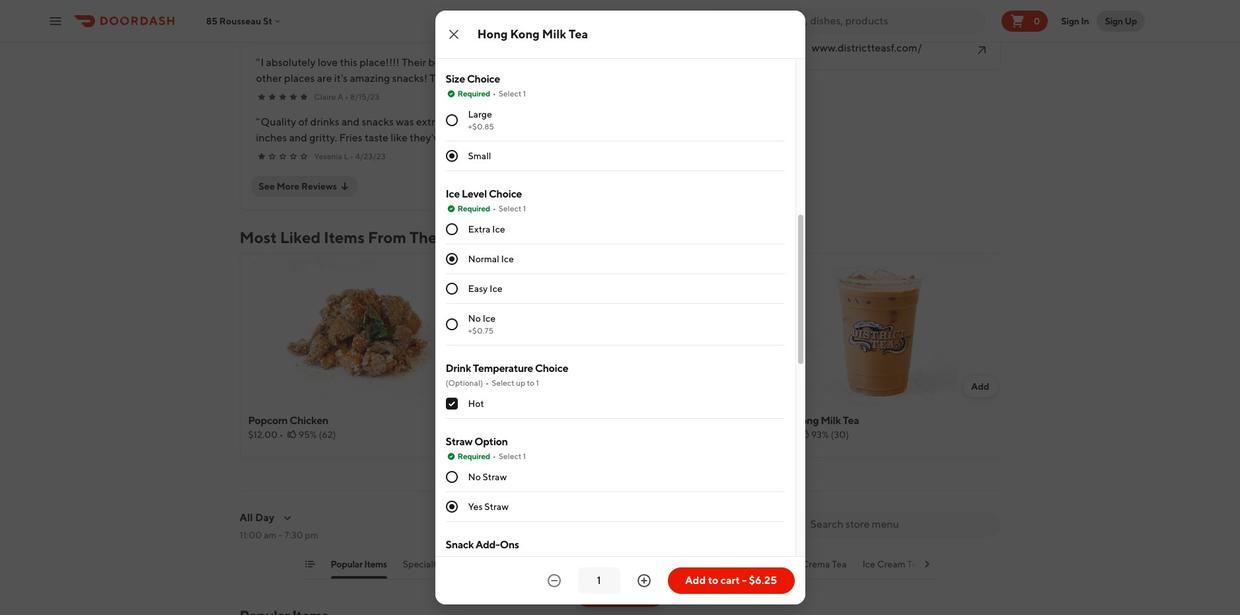 Task type: vqa. For each thing, say whether or not it's contained in the screenshot.
avocado, to the right
no



Task type: describe. For each thing, give the bounding box(es) containing it.
ice right 'easy'
[[490, 284, 503, 294]]

add inside add to cart - $6.25 button
[[686, 575, 706, 587]]

choice for temperature
[[535, 362, 569, 375]]

sea salt crema tea button
[[767, 558, 847, 579]]

• inside drink temperature choice (optional) • select up to 1
[[486, 378, 489, 388]]

93%
[[812, 430, 830, 440]]

pm
[[305, 530, 319, 541]]

temperature
[[473, 362, 534, 375]]

easy
[[468, 284, 488, 294]]

none radio inside size choice group
[[446, 115, 458, 126]]

view restaurant image
[[974, 42, 990, 58]]

add button for hong kong milk tea
[[964, 376, 998, 397]]

liked
[[280, 228, 321, 247]]

Hot checkbox
[[446, 398, 458, 410]]

size choice
[[446, 73, 500, 85]]

required for option
[[458, 452, 490, 462]]

ice inside ice cream +$1.85
[[468, 24, 481, 35]]

yes
[[468, 502, 483, 513]]

normal ice
[[468, 254, 514, 265]]

Extra Ice radio
[[446, 224, 458, 236]]

tea inside button
[[908, 559, 923, 570]]

all day
[[240, 512, 275, 524]]

11:00 am - 7:30 pm
[[240, 530, 319, 541]]

0
[[1034, 16, 1041, 26]]

0 vertical spatial $6.25
[[767, 430, 791, 440]]

cream for tea
[[878, 559, 906, 570]]

tea inside dialog
[[569, 27, 589, 41]]

see more reviews button
[[251, 176, 358, 197]]

www.districtteasf.com/
[[812, 42, 923, 54]]

1 for ice level choice
[[523, 204, 526, 214]]

add-
[[476, 539, 500, 552]]

popcorn chicken
[[248, 415, 329, 427]]

normal
[[468, 254, 500, 265]]

fruit teas
[[605, 559, 646, 570]]

scroll menu navigation right image
[[922, 559, 933, 570]]

ice cream tea floats
[[863, 559, 951, 570]]

specialties button
[[403, 558, 449, 579]]

95%
[[299, 430, 317, 440]]

(optional) for drink
[[446, 378, 483, 388]]

1 for straw option
[[523, 452, 526, 462]]

sign in
[[1062, 16, 1090, 26]]

spam musubi $10.00 •
[[507, 415, 571, 440]]

0 button
[[1003, 10, 1049, 31]]

85 rousseau st button
[[206, 16, 283, 26]]

decrease quantity by 1 image
[[546, 573, 562, 589]]

ice inside ice cream tea floats button
[[863, 559, 876, 570]]

straw for yes
[[485, 502, 509, 513]]

popcorn
[[248, 415, 288, 427]]

sign for sign in
[[1062, 16, 1080, 26]]

1 vertical spatial milk
[[821, 415, 841, 427]]

sign up link
[[1098, 10, 1146, 31]]

spam
[[507, 415, 534, 427]]

up
[[1125, 16, 1138, 26]]

none checkbox inside ice cream group
[[446, 29, 458, 41]]

(415)
[[812, 8, 837, 20]]

select for ice level choice
[[499, 204, 522, 214]]

(30)
[[831, 430, 850, 440]]

size
[[446, 73, 465, 85]]

menu inside heading
[[440, 228, 483, 247]]

drink temperature choice group
[[446, 362, 785, 419]]

st
[[263, 16, 273, 26]]

close hong kong milk tea image
[[446, 26, 462, 42]]

specialties
[[403, 559, 449, 570]]

- inside button
[[743, 575, 747, 587]]

ice level choice group
[[446, 187, 785, 346]]

1 vertical spatial hong kong milk tea
[[767, 415, 860, 427]]

l
[[344, 151, 349, 161]]

easy ice
[[468, 284, 503, 294]]

snack
[[446, 539, 474, 552]]

claire a • 8/15/23
[[314, 92, 380, 102]]

11:00
[[240, 530, 262, 541]]

no straw
[[468, 472, 507, 483]]

$12.00
[[248, 430, 278, 440]]

view
[[602, 588, 627, 600]]

most liked items from the menu
[[240, 228, 483, 247]]

ice right extra
[[493, 224, 505, 235]]

salt
[[784, 559, 801, 570]]

hong inside dialog
[[478, 27, 508, 41]]

ons
[[500, 539, 519, 552]]

add to cart - $6.25 button
[[668, 568, 795, 594]]

select for straw option
[[499, 452, 522, 462]]

Yes Straw radio
[[446, 501, 458, 513]]

ice level choice
[[446, 188, 522, 201]]

seasonals button
[[662, 558, 703, 579]]

drink temperature choice (optional) • select up to 1
[[446, 362, 569, 388]]

matcha
[[719, 559, 751, 570]]

hong kong milk tea inside dialog
[[478, 27, 589, 41]]

7:30
[[284, 530, 303, 541]]

drink
[[446, 362, 471, 375]]

No Straw radio
[[446, 472, 458, 483]]

$6.25 inside button
[[749, 575, 778, 587]]

• select 1 for straw option
[[493, 452, 526, 462]]

85 rousseau st
[[206, 16, 273, 26]]

floats
[[925, 559, 951, 570]]

yesenia l • 4/23/23
[[314, 151, 386, 161]]

teas and milk teas
[[510, 559, 589, 570]]

Item Search search field
[[811, 518, 991, 532]]

4/23/23
[[355, 151, 386, 161]]

add for hong kong milk tea
[[972, 381, 990, 392]]

from
[[368, 228, 407, 247]]

0 vertical spatial choice
[[467, 73, 500, 85]]

0 vertical spatial straw
[[446, 436, 473, 448]]

select inside drink temperature choice (optional) • select up to 1
[[492, 378, 515, 388]]

ice cream +$1.85
[[468, 24, 511, 46]]

to inside drink temperature choice (optional) • select up to 1
[[527, 378, 535, 388]]

• inside spam musubi $10.00 •
[[540, 430, 544, 440]]

+$0.75
[[468, 326, 494, 336]]

extra ice
[[468, 224, 505, 235]]

more
[[277, 181, 300, 192]]

popular
[[331, 559, 363, 570]]

view menu button
[[576, 581, 665, 608]]



Task type: locate. For each thing, give the bounding box(es) containing it.
items right popular
[[364, 559, 387, 570]]

0 vertical spatial items
[[324, 228, 365, 247]]

no for no straw
[[468, 472, 481, 483]]

1 vertical spatial required
[[458, 204, 490, 214]]

no for no ice +$0.75
[[468, 314, 481, 324]]

select down "temperature"
[[492, 378, 515, 388]]

1 teas from the left
[[510, 559, 529, 570]]

straw option
[[446, 436, 508, 448]]

am
[[264, 530, 277, 541]]

2 teas from the left
[[570, 559, 589, 570]]

no up '+$0.75'
[[468, 314, 481, 324]]

cart
[[721, 575, 740, 587]]

sign left up
[[1106, 16, 1124, 26]]

kong
[[511, 27, 540, 41], [794, 415, 819, 427]]

1 vertical spatial -
[[743, 575, 747, 587]]

milk up decrease quantity by 1 "icon"
[[550, 559, 569, 570]]

no inside no ice +$0.75
[[468, 314, 481, 324]]

tea inside button
[[832, 559, 847, 570]]

•
[[493, 89, 496, 99], [345, 92, 349, 102], [350, 151, 354, 161], [493, 204, 496, 214], [486, 378, 489, 388], [280, 430, 284, 440], [540, 430, 544, 440], [793, 430, 797, 440], [493, 452, 496, 462]]

0 horizontal spatial -
[[279, 530, 283, 541]]

select down size choice
[[499, 89, 522, 99]]

1 vertical spatial $6.25
[[749, 575, 778, 587]]

• down size choice
[[493, 89, 496, 99]]

1 no from the top
[[468, 314, 481, 324]]

select inside size choice group
[[499, 89, 522, 99]]

in
[[1082, 16, 1090, 26]]

snack add-ons (optional)
[[446, 539, 519, 565]]

all
[[240, 512, 253, 524]]

no inside the 'straw option' 'group'
[[468, 472, 481, 483]]

hong
[[478, 27, 508, 41], [767, 415, 793, 427]]

musubi
[[536, 415, 571, 427]]

ice left level
[[446, 188, 460, 201]]

1 vertical spatial (optional)
[[446, 555, 483, 565]]

2 vertical spatial straw
[[485, 502, 509, 513]]

" for yesenia l • 4/23/23
[[256, 116, 260, 128]]

required inside size choice group
[[458, 89, 490, 99]]

0 horizontal spatial hong
[[478, 27, 508, 41]]

to left cart
[[709, 575, 719, 587]]

(optional) inside drink temperature choice (optional) • select up to 1
[[446, 378, 483, 388]]

ice right normal
[[501, 254, 514, 265]]

to right up
[[527, 378, 535, 388]]

• select 1 for ice level choice
[[493, 204, 526, 214]]

"
[[256, 56, 260, 69], [256, 116, 260, 128], [689, 132, 693, 144]]

add button for popcorn chicken
[[446, 376, 480, 397]]

large
[[468, 109, 492, 120]]

select down the option
[[499, 452, 522, 462]]

1 inside ice level choice group
[[523, 204, 526, 214]]

a
[[338, 92, 344, 102]]

3 • select 1 from the top
[[493, 452, 526, 462]]

popular items
[[331, 559, 387, 570]]

required for choice
[[458, 89, 490, 99]]

required inside the 'straw option' 'group'
[[458, 452, 490, 462]]

0 vertical spatial "
[[256, 56, 260, 69]]

open menu image
[[48, 13, 63, 29]]

1 required from the top
[[458, 89, 490, 99]]

• select 1 up the large +$0.85
[[493, 89, 526, 99]]

extra
[[468, 224, 491, 235]]

level
[[462, 188, 487, 201]]

menu right view
[[629, 588, 657, 600]]

(optional) down snack
[[446, 555, 483, 565]]

hot
[[468, 399, 484, 409]]

- right 'am'
[[279, 530, 283, 541]]

day
[[255, 512, 275, 524]]

1 vertical spatial menu
[[629, 588, 657, 600]]

1 horizontal spatial add button
[[964, 376, 998, 397]]

teas up current quantity is 1 number field
[[570, 559, 589, 570]]

2 horizontal spatial teas
[[627, 559, 646, 570]]

menu up "normal ice" radio on the left top
[[440, 228, 483, 247]]

93% (30)
[[812, 430, 850, 440]]

ice cream group
[[446, 0, 785, 56]]

1 horizontal spatial menu
[[629, 588, 657, 600]]

Current quantity is 1 number field
[[586, 574, 613, 588]]

increase quantity by 1 image
[[636, 573, 652, 589]]

0 horizontal spatial add button
[[446, 376, 480, 397]]

1 add button from the left
[[446, 376, 480, 397]]

$6.25 •
[[767, 430, 797, 440]]

• down musubi
[[540, 430, 544, 440]]

0 vertical spatial milk
[[543, 27, 567, 41]]

Normal Ice radio
[[446, 253, 458, 265]]

0 horizontal spatial hong kong milk tea
[[478, 27, 589, 41]]

items inside heading
[[324, 228, 365, 247]]

1 • select 1 from the top
[[493, 89, 526, 99]]

reviews
[[302, 181, 337, 192]]

0 horizontal spatial sign
[[1062, 16, 1080, 26]]

select for size choice
[[499, 89, 522, 99]]

• inside size choice group
[[493, 89, 496, 99]]

milk inside dialog
[[543, 27, 567, 41]]

cream left scroll menu navigation right icon
[[878, 559, 906, 570]]

kong right +$1.85 on the left top of the page
[[511, 27, 540, 41]]

yesenia
[[314, 151, 342, 161]]

95% (62)
[[299, 430, 336, 440]]

2 vertical spatial • select 1
[[493, 452, 526, 462]]

1
[[523, 89, 526, 99], [523, 204, 526, 214], [536, 378, 539, 388], [523, 452, 526, 462]]

call restaurant image
[[974, 8, 990, 24]]

$6.25 down sea
[[749, 575, 778, 587]]

up
[[516, 378, 526, 388]]

0 vertical spatial required
[[458, 89, 490, 99]]

crema
[[802, 559, 831, 570]]

+$1.85
[[468, 37, 492, 46]]

select down ice level choice
[[499, 204, 522, 214]]

2 (optional) from the top
[[446, 555, 483, 565]]

2 vertical spatial required
[[458, 452, 490, 462]]

1 inside drink temperature choice (optional) • select up to 1
[[536, 378, 539, 388]]

1 inside size choice group
[[523, 89, 526, 99]]

straw up yes straw
[[483, 472, 507, 483]]

• select 1 inside ice level choice group
[[493, 204, 526, 214]]

see
[[259, 181, 275, 192]]

3 required from the top
[[458, 452, 490, 462]]

1 vertical spatial "
[[256, 116, 260, 128]]

1 for size choice
[[523, 89, 526, 99]]

hong up $6.25 • at bottom right
[[767, 415, 793, 427]]

2 sign from the left
[[1106, 16, 1124, 26]]

• select 1 inside the 'straw option' 'group'
[[493, 452, 526, 462]]

cream
[[483, 24, 511, 35], [878, 559, 906, 570]]

$6.25 left 93%
[[767, 430, 791, 440]]

see more reviews
[[259, 181, 337, 192]]

1 horizontal spatial cream
[[878, 559, 906, 570]]

sign up
[[1106, 16, 1138, 26]]

0 vertical spatial hong
[[478, 27, 508, 41]]

milk inside button
[[550, 559, 569, 570]]

choice right level
[[489, 188, 522, 201]]

teas and milk teas button
[[510, 558, 589, 579]]

3 teas from the left
[[627, 559, 646, 570]]

kong up 93%
[[794, 415, 819, 427]]

1 vertical spatial no
[[468, 472, 481, 483]]

1 vertical spatial items
[[364, 559, 387, 570]]

1 horizontal spatial -
[[743, 575, 747, 587]]

straw right yes
[[485, 502, 509, 513]]

ice
[[468, 24, 481, 35], [446, 188, 460, 201], [493, 224, 505, 235], [501, 254, 514, 265], [490, 284, 503, 294], [483, 314, 496, 324], [863, 559, 876, 570]]

fruit teas button
[[605, 558, 646, 579]]

2 • select 1 from the top
[[493, 204, 526, 214]]

ice inside no ice +$0.75
[[483, 314, 496, 324]]

Small radio
[[446, 150, 458, 162]]

required down straw option
[[458, 452, 490, 462]]

teas up 'increase quantity by 1' icon on the right bottom of the page
[[627, 559, 646, 570]]

seasonals
[[662, 559, 703, 570]]

0 vertical spatial -
[[279, 530, 283, 541]]

sign for sign up
[[1106, 16, 1124, 26]]

the
[[410, 228, 437, 247]]

sea
[[767, 559, 782, 570]]

Easy Ice radio
[[446, 283, 458, 295]]

- right cart
[[743, 575, 747, 587]]

• select 1 down ice level choice
[[493, 204, 526, 214]]

choice
[[467, 73, 500, 85], [489, 188, 522, 201], [535, 362, 569, 375]]

(optional) inside snack add-ons (optional)
[[446, 555, 483, 565]]

1 horizontal spatial add
[[686, 575, 706, 587]]

0 horizontal spatial menu
[[440, 228, 483, 247]]

to
[[527, 378, 535, 388], [709, 575, 719, 587]]

hong kong milk tea dialog
[[435, 0, 806, 616]]

1 vertical spatial to
[[709, 575, 719, 587]]

7013
[[860, 8, 883, 20]]

ice up '+$0.75'
[[483, 314, 496, 324]]

• down ice level choice
[[493, 204, 496, 214]]

select inside ice level choice group
[[499, 204, 522, 214]]

2 vertical spatial choice
[[535, 362, 569, 375]]

1 horizontal spatial teas
[[570, 559, 589, 570]]

• left 93%
[[793, 430, 797, 440]]

no
[[468, 314, 481, 324], [468, 472, 481, 483]]

• down the option
[[493, 452, 496, 462]]

no ice +$0.75
[[468, 314, 496, 336]]

sea salt crema tea
[[767, 559, 847, 570]]

• right a
[[345, 92, 349, 102]]

tea
[[569, 27, 589, 41], [843, 415, 860, 427], [832, 559, 847, 570], [908, 559, 923, 570]]

• select 1 inside size choice group
[[493, 89, 526, 99]]

2 required from the top
[[458, 204, 490, 214]]

+$0.85
[[468, 122, 494, 132]]

choice inside drink temperature choice (optional) • select up to 1
[[535, 362, 569, 375]]

option
[[475, 436, 508, 448]]

1 horizontal spatial hong kong milk tea
[[767, 415, 860, 427]]

0 vertical spatial to
[[527, 378, 535, 388]]

add
[[453, 381, 472, 392], [972, 381, 990, 392], [686, 575, 706, 587]]

0 vertical spatial no
[[468, 314, 481, 324]]

ice cream tea floats button
[[863, 558, 951, 579]]

• select 1 down the option
[[493, 452, 526, 462]]

-
[[279, 530, 283, 541], [743, 575, 747, 587]]

cream up +$1.85 on the left top of the page
[[483, 24, 511, 35]]

sign left in
[[1062, 16, 1080, 26]]

kong inside dialog
[[511, 27, 540, 41]]

size choice group
[[446, 72, 785, 171]]

2 add button from the left
[[964, 376, 998, 397]]

0 vertical spatial (optional)
[[446, 378, 483, 388]]

fruit
[[605, 559, 625, 570]]

cream inside ice cream +$1.85
[[483, 24, 511, 35]]

0 horizontal spatial to
[[527, 378, 535, 388]]

items left from
[[324, 228, 365, 247]]

None radio
[[446, 115, 458, 126]]

required down level
[[458, 204, 490, 214]]

0 horizontal spatial kong
[[511, 27, 540, 41]]

1 vertical spatial cream
[[878, 559, 906, 570]]

85
[[206, 16, 218, 26]]

0 horizontal spatial cream
[[483, 24, 511, 35]]

0 vertical spatial cream
[[483, 24, 511, 35]]

milk up 93% (30)
[[821, 415, 841, 427]]

straw for no
[[483, 472, 507, 483]]

milk
[[543, 27, 567, 41], [821, 415, 841, 427], [550, 559, 569, 570]]

$6.25
[[767, 430, 791, 440], [749, 575, 778, 587]]

0 vertical spatial kong
[[511, 27, 540, 41]]

0 vertical spatial • select 1
[[493, 89, 526, 99]]

add button
[[446, 376, 480, 397], [964, 376, 998, 397]]

most liked items from the menu heading
[[240, 227, 483, 248]]

choice right "temperature"
[[535, 362, 569, 375]]

1 (optional) from the top
[[446, 378, 483, 388]]

0 vertical spatial menu
[[440, 228, 483, 247]]

ice down item search search field
[[863, 559, 876, 570]]

1 horizontal spatial sign
[[1106, 16, 1124, 26]]

2 no from the top
[[468, 472, 481, 483]]

no right no straw radio at left
[[468, 472, 481, 483]]

milk right ice cream +$1.85
[[543, 27, 567, 41]]

• down popcorn chicken
[[280, 430, 284, 440]]

1 sign from the left
[[1062, 16, 1080, 26]]

small
[[468, 151, 492, 161]]

(62)
[[319, 430, 336, 440]]

1 vertical spatial hong
[[767, 415, 793, 427]]

" for claire a • 8/15/23
[[256, 56, 260, 69]]

required inside ice level choice group
[[458, 204, 490, 214]]

0 horizontal spatial teas
[[510, 559, 529, 570]]

choice right size
[[467, 73, 500, 85]]

straw left the option
[[446, 436, 473, 448]]

2 vertical spatial milk
[[550, 559, 569, 570]]

straw
[[446, 436, 473, 448], [483, 472, 507, 483], [485, 502, 509, 513]]

teas left and
[[510, 559, 529, 570]]

add for popcorn chicken
[[453, 381, 472, 392]]

sign in link
[[1054, 8, 1098, 34]]

cream inside button
[[878, 559, 906, 570]]

select inside the 'straw option' 'group'
[[499, 452, 522, 462]]

and
[[531, 559, 548, 570]]

large +$0.85
[[468, 109, 494, 132]]

• select 1 for size choice
[[493, 89, 526, 99]]

hong right close hong kong milk tea image
[[478, 27, 508, 41]]

(optional) for snack
[[446, 555, 483, 565]]

1 horizontal spatial to
[[709, 575, 719, 587]]

required
[[458, 89, 490, 99], [458, 204, 490, 214], [458, 452, 490, 462]]

menu inside button
[[629, 588, 657, 600]]

teas
[[510, 559, 529, 570], [570, 559, 589, 570], [627, 559, 646, 570]]

required down size choice
[[458, 89, 490, 99]]

add to cart - $6.25
[[686, 575, 778, 587]]

None checkbox
[[446, 29, 458, 41]]

2 horizontal spatial add
[[972, 381, 990, 392]]

0 vertical spatial hong kong milk tea
[[478, 27, 589, 41]]

hong kong milk tea
[[478, 27, 589, 41], [767, 415, 860, 427]]

view menu
[[602, 588, 657, 600]]

1 inside the 'straw option' 'group'
[[523, 452, 526, 462]]

1 horizontal spatial hong
[[767, 415, 793, 427]]

to inside add to cart - $6.25 button
[[709, 575, 719, 587]]

2 vertical spatial "
[[689, 132, 693, 144]]

rousseau
[[220, 16, 261, 26]]

• inside the 'straw option' 'group'
[[493, 452, 496, 462]]

1 vertical spatial choice
[[489, 188, 522, 201]]

1 vertical spatial straw
[[483, 472, 507, 483]]

• down "temperature"
[[486, 378, 489, 388]]

$10.00
[[507, 430, 538, 440]]

1 vertical spatial kong
[[794, 415, 819, 427]]

• inside ice level choice group
[[493, 204, 496, 214]]

0 horizontal spatial add
[[453, 381, 472, 392]]

required for level
[[458, 204, 490, 214]]

• right l
[[350, 151, 354, 161]]

choice for level
[[489, 188, 522, 201]]

straw option group
[[446, 435, 785, 522]]

cream for +$1.85
[[483, 24, 511, 35]]

(optional) down drink
[[446, 378, 483, 388]]

1 horizontal spatial kong
[[794, 415, 819, 427]]

None radio
[[446, 319, 458, 331]]

(415) 373-7013
[[812, 8, 883, 20]]

claire
[[314, 92, 336, 102]]

ice up +$1.85 on the left top of the page
[[468, 24, 481, 35]]

1 vertical spatial • select 1
[[493, 204, 526, 214]]



